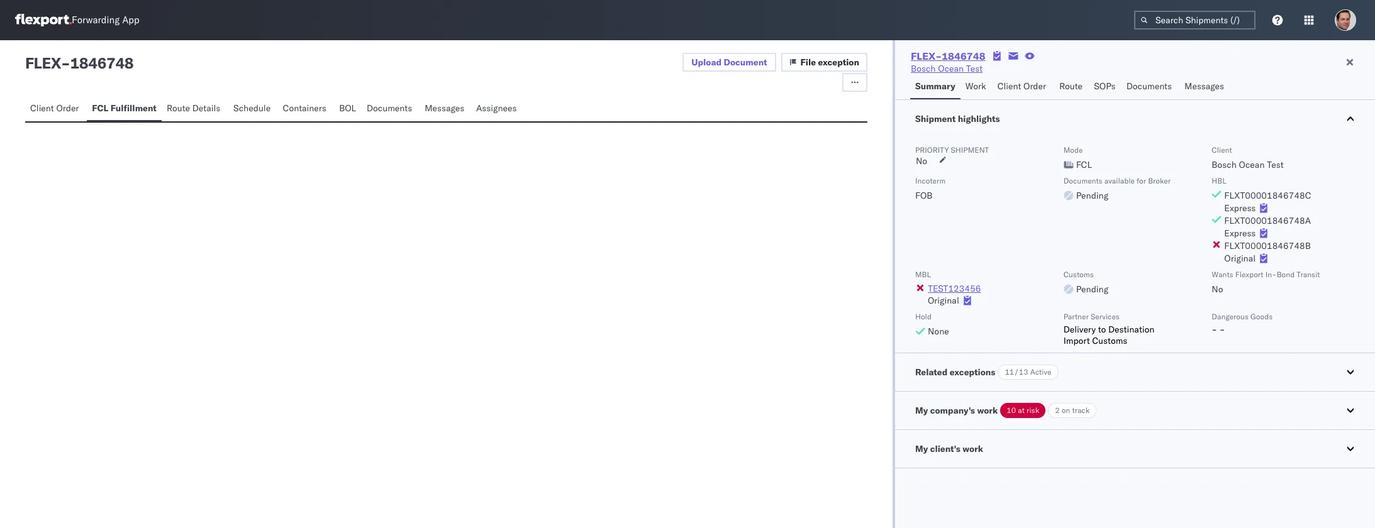 Task type: describe. For each thing, give the bounding box(es) containing it.
file
[[801, 57, 816, 68]]

work for my company's work
[[978, 405, 998, 417]]

2 horizontal spatial -
[[1220, 324, 1226, 335]]

highlights
[[958, 113, 1001, 125]]

assignees
[[476, 103, 517, 114]]

goods
[[1251, 312, 1273, 322]]

mbl
[[916, 270, 931, 279]]

at
[[1019, 406, 1025, 415]]

bol button
[[334, 97, 362, 121]]

schedule
[[234, 103, 271, 114]]

0 vertical spatial original
[[1225, 253, 1256, 264]]

1 horizontal spatial documents button
[[1122, 75, 1180, 99]]

shipment highlights
[[916, 113, 1001, 125]]

my for my client's work
[[916, 444, 928, 455]]

client bosch ocean test incoterm fob
[[916, 145, 1284, 201]]

my company's work
[[916, 405, 998, 417]]

0 horizontal spatial client
[[30, 103, 54, 114]]

forwarding
[[72, 14, 120, 26]]

hold
[[916, 312, 932, 322]]

app
[[122, 14, 139, 26]]

for
[[1137, 176, 1147, 186]]

priority shipment
[[916, 145, 990, 155]]

documents available for broker
[[1064, 176, 1171, 186]]

import
[[1064, 335, 1090, 347]]

shipment
[[951, 145, 990, 155]]

fcl for fcl fulfillment
[[92, 103, 108, 114]]

broker
[[1149, 176, 1171, 186]]

none
[[928, 326, 950, 337]]

partner services delivery to destination import customs
[[1064, 312, 1155, 347]]

upload document
[[692, 57, 768, 68]]

fulfillment
[[111, 103, 157, 114]]

bosch ocean test link
[[911, 62, 983, 75]]

hbl
[[1212, 176, 1227, 186]]

1 horizontal spatial documents
[[1064, 176, 1103, 186]]

services
[[1091, 312, 1120, 322]]

flex-
[[911, 50, 942, 62]]

schedule button
[[229, 97, 278, 121]]

shipment highlights button
[[896, 100, 1376, 138]]

work
[[966, 81, 987, 92]]

incoterm
[[916, 176, 946, 186]]

1 vertical spatial client order
[[30, 103, 79, 114]]

to
[[1099, 324, 1107, 335]]

related
[[916, 367, 948, 378]]

active
[[1031, 368, 1052, 377]]

2 on track
[[1056, 406, 1090, 415]]

on
[[1062, 406, 1071, 415]]

0 vertical spatial test
[[967, 63, 983, 74]]

0 horizontal spatial ocean
[[939, 63, 964, 74]]

flxt00001846748a
[[1225, 215, 1312, 227]]

summary button
[[911, 75, 961, 99]]

flex-1846748 link
[[911, 50, 986, 62]]

0 horizontal spatial documents
[[367, 103, 412, 114]]

priority
[[916, 145, 949, 155]]

exception
[[819, 57, 860, 68]]

customs inside partner services delivery to destination import customs
[[1093, 335, 1128, 347]]

10
[[1007, 406, 1017, 415]]

sops
[[1095, 81, 1116, 92]]

2
[[1056, 406, 1060, 415]]

client's
[[931, 444, 961, 455]]

fob
[[916, 190, 933, 201]]

upload
[[692, 57, 722, 68]]

file exception
[[801, 57, 860, 68]]

flex-1846748
[[911, 50, 986, 62]]

track
[[1073, 406, 1090, 415]]

0 vertical spatial no
[[916, 155, 928, 167]]

flexport
[[1236, 270, 1264, 279]]

0 vertical spatial customs
[[1064, 270, 1094, 279]]

containers button
[[278, 97, 334, 121]]

risk
[[1027, 406, 1040, 415]]

details
[[192, 103, 221, 114]]

destination
[[1109, 324, 1155, 335]]

partner
[[1064, 312, 1089, 322]]

test123456
[[928, 283, 982, 295]]

pending for customs
[[1077, 284, 1109, 295]]

1 horizontal spatial 1846748
[[942, 50, 986, 62]]

related exceptions
[[916, 367, 996, 378]]

Search Shipments (/) text field
[[1135, 11, 1256, 30]]

1 horizontal spatial client
[[998, 81, 1022, 92]]

dangerous goods - -
[[1212, 312, 1273, 335]]

bond
[[1277, 270, 1295, 279]]

0 horizontal spatial -
[[61, 53, 70, 72]]

my client's work
[[916, 444, 984, 455]]



Task type: vqa. For each thing, say whether or not it's contained in the screenshot.
left documents button
yes



Task type: locate. For each thing, give the bounding box(es) containing it.
test up flxt00001846748c
[[1268, 159, 1284, 171]]

documents button up "shipment highlights" button
[[1122, 75, 1180, 99]]

0 vertical spatial work
[[978, 405, 998, 417]]

1 horizontal spatial test
[[1268, 159, 1284, 171]]

no down 'priority' at the top right of page
[[916, 155, 928, 167]]

1846748
[[942, 50, 986, 62], [70, 53, 134, 72]]

1 horizontal spatial bosch
[[1212, 159, 1237, 171]]

express up flxt00001846748b on the right
[[1225, 228, 1256, 239]]

pending
[[1077, 190, 1109, 201], [1077, 284, 1109, 295]]

my
[[916, 405, 928, 417], [916, 444, 928, 455]]

fcl inside fcl fulfillment button
[[92, 103, 108, 114]]

mode
[[1064, 145, 1083, 155]]

order
[[1024, 81, 1047, 92], [56, 103, 79, 114]]

1 pending from the top
[[1077, 190, 1109, 201]]

no down wants
[[1212, 284, 1224, 295]]

client order button
[[993, 75, 1055, 99], [25, 97, 87, 121]]

forwarding app
[[72, 14, 139, 26]]

order down flex - 1846748
[[56, 103, 79, 114]]

customs down the services
[[1093, 335, 1128, 347]]

no
[[916, 155, 928, 167], [1212, 284, 1224, 295]]

messages button
[[1180, 75, 1232, 99], [420, 97, 471, 121]]

work
[[978, 405, 998, 417], [963, 444, 984, 455]]

1 horizontal spatial ocean
[[1240, 159, 1265, 171]]

client order button right work
[[993, 75, 1055, 99]]

1 vertical spatial bosch
[[1212, 159, 1237, 171]]

exceptions
[[950, 367, 996, 378]]

1 vertical spatial order
[[56, 103, 79, 114]]

fcl fulfillment button
[[87, 97, 162, 121]]

express up flxt00001846748a
[[1225, 203, 1256, 214]]

test
[[967, 63, 983, 74], [1268, 159, 1284, 171]]

dangerous
[[1212, 312, 1249, 322]]

forwarding app link
[[15, 14, 139, 26]]

route button
[[1055, 75, 1090, 99]]

1 vertical spatial my
[[916, 444, 928, 455]]

1 vertical spatial customs
[[1093, 335, 1128, 347]]

0 horizontal spatial bosch
[[911, 63, 936, 74]]

bosch
[[911, 63, 936, 74], [1212, 159, 1237, 171]]

ocean up flxt00001846748c
[[1240, 159, 1265, 171]]

delivery
[[1064, 324, 1096, 335]]

express for flxt00001846748a
[[1225, 228, 1256, 239]]

test up work
[[967, 63, 983, 74]]

client order
[[998, 81, 1047, 92], [30, 103, 79, 114]]

available
[[1105, 176, 1135, 186]]

documents right bol button
[[367, 103, 412, 114]]

document
[[724, 57, 768, 68]]

flxt00001846748b
[[1225, 240, 1312, 252]]

messages
[[1185, 81, 1225, 92], [425, 103, 465, 114]]

2 express from the top
[[1225, 228, 1256, 239]]

my client's work button
[[896, 431, 1376, 468]]

1 horizontal spatial original
[[1225, 253, 1256, 264]]

1 horizontal spatial client order button
[[993, 75, 1055, 99]]

1 horizontal spatial no
[[1212, 284, 1224, 295]]

1 vertical spatial express
[[1225, 228, 1256, 239]]

0 horizontal spatial test
[[967, 63, 983, 74]]

0 vertical spatial client
[[998, 81, 1022, 92]]

1 horizontal spatial route
[[1060, 81, 1083, 92]]

1 vertical spatial messages
[[425, 103, 465, 114]]

1 express from the top
[[1225, 203, 1256, 214]]

route details button
[[162, 97, 229, 121]]

bosch up hbl
[[1212, 159, 1237, 171]]

wants
[[1212, 270, 1234, 279]]

company's
[[931, 405, 976, 417]]

0 horizontal spatial 1846748
[[70, 53, 134, 72]]

sops button
[[1090, 75, 1122, 99]]

bol
[[339, 103, 356, 114]]

order for left client order 'button'
[[56, 103, 79, 114]]

-
[[61, 53, 70, 72], [1212, 324, 1218, 335], [1220, 324, 1226, 335]]

1 horizontal spatial order
[[1024, 81, 1047, 92]]

10 at risk
[[1007, 406, 1040, 415]]

route left sops
[[1060, 81, 1083, 92]]

fcl left fulfillment
[[92, 103, 108, 114]]

route for route
[[1060, 81, 1083, 92]]

test123456 button
[[928, 283, 982, 295]]

work inside button
[[963, 444, 984, 455]]

0 horizontal spatial route
[[167, 103, 190, 114]]

work for my client's work
[[963, 444, 984, 455]]

my for my company's work
[[916, 405, 928, 417]]

11/13 active
[[1005, 368, 1052, 377]]

0 vertical spatial fcl
[[92, 103, 108, 114]]

fcl down mode
[[1077, 159, 1093, 171]]

flexport. image
[[15, 14, 72, 26]]

0 vertical spatial client order
[[998, 81, 1047, 92]]

file exception button
[[781, 53, 868, 72], [781, 53, 868, 72]]

documents button
[[1122, 75, 1180, 99], [362, 97, 420, 121]]

route
[[1060, 81, 1083, 92], [167, 103, 190, 114]]

documents up "shipment highlights" button
[[1127, 81, 1173, 92]]

bosch ocean test
[[911, 63, 983, 74]]

my left client's at the bottom of the page
[[916, 444, 928, 455]]

client down flex
[[30, 103, 54, 114]]

flex
[[25, 53, 61, 72]]

1 vertical spatial route
[[167, 103, 190, 114]]

ocean down flex-1846748
[[939, 63, 964, 74]]

route details
[[167, 103, 221, 114]]

0 vertical spatial messages
[[1185, 81, 1225, 92]]

client order button down flex
[[25, 97, 87, 121]]

documents
[[1127, 81, 1173, 92], [367, 103, 412, 114], [1064, 176, 1103, 186]]

1 my from the top
[[916, 405, 928, 417]]

bosch down flex-
[[911, 63, 936, 74]]

client right work button
[[998, 81, 1022, 92]]

order for client order 'button' to the right
[[1024, 81, 1047, 92]]

flxt00001846748c
[[1225, 190, 1312, 201]]

order left route button at the right of the page
[[1024, 81, 1047, 92]]

0 vertical spatial route
[[1060, 81, 1083, 92]]

in-
[[1266, 270, 1277, 279]]

2 vertical spatial documents
[[1064, 176, 1103, 186]]

route for route details
[[167, 103, 190, 114]]

11/13
[[1005, 368, 1029, 377]]

client order down flex
[[30, 103, 79, 114]]

1 vertical spatial test
[[1268, 159, 1284, 171]]

original
[[1225, 253, 1256, 264], [928, 295, 960, 307]]

pending for documents available for broker
[[1077, 190, 1109, 201]]

0 vertical spatial bosch
[[911, 63, 936, 74]]

0 vertical spatial express
[[1225, 203, 1256, 214]]

0 vertical spatial documents
[[1127, 81, 1173, 92]]

2 vertical spatial client
[[1212, 145, 1233, 155]]

containers
[[283, 103, 327, 114]]

0 horizontal spatial original
[[928, 295, 960, 307]]

1 vertical spatial client
[[30, 103, 54, 114]]

pending down documents available for broker
[[1077, 190, 1109, 201]]

0 horizontal spatial client order button
[[25, 97, 87, 121]]

0 horizontal spatial order
[[56, 103, 79, 114]]

shipment
[[916, 113, 956, 125]]

upload document button
[[683, 53, 776, 72]]

0 horizontal spatial client order
[[30, 103, 79, 114]]

0 horizontal spatial documents button
[[362, 97, 420, 121]]

wants flexport in-bond transit no
[[1212, 270, 1321, 295]]

express for flxt00001846748c
[[1225, 203, 1256, 214]]

transit
[[1297, 270, 1321, 279]]

1 vertical spatial original
[[928, 295, 960, 307]]

1846748 up bosch ocean test
[[942, 50, 986, 62]]

summary
[[916, 81, 956, 92]]

1 vertical spatial no
[[1212, 284, 1224, 295]]

documents down mode
[[1064, 176, 1103, 186]]

1 horizontal spatial fcl
[[1077, 159, 1093, 171]]

ocean inside client bosch ocean test incoterm fob
[[1240, 159, 1265, 171]]

1846748 down forwarding app
[[70, 53, 134, 72]]

fcl
[[92, 103, 108, 114], [1077, 159, 1093, 171]]

my left company's
[[916, 405, 928, 417]]

route left details
[[167, 103, 190, 114]]

1 vertical spatial work
[[963, 444, 984, 455]]

customs up partner
[[1064, 270, 1094, 279]]

test inside client bosch ocean test incoterm fob
[[1268, 159, 1284, 171]]

client up hbl
[[1212, 145, 1233, 155]]

1 vertical spatial pending
[[1077, 284, 1109, 295]]

flex - 1846748
[[25, 53, 134, 72]]

work button
[[961, 75, 993, 99]]

work right client's at the bottom of the page
[[963, 444, 984, 455]]

bosch inside client bosch ocean test incoterm fob
[[1212, 159, 1237, 171]]

2 horizontal spatial client
[[1212, 145, 1233, 155]]

2 pending from the top
[[1077, 284, 1109, 295]]

2 my from the top
[[916, 444, 928, 455]]

1 vertical spatial ocean
[[1240, 159, 1265, 171]]

original up the flexport on the bottom right of page
[[1225, 253, 1256, 264]]

documents button right "bol"
[[362, 97, 420, 121]]

client order right work button
[[998, 81, 1047, 92]]

original down test123456
[[928, 295, 960, 307]]

1 vertical spatial documents
[[367, 103, 412, 114]]

0 horizontal spatial messages button
[[420, 97, 471, 121]]

1 horizontal spatial messages
[[1185, 81, 1225, 92]]

1 horizontal spatial client order
[[998, 81, 1047, 92]]

1 vertical spatial fcl
[[1077, 159, 1093, 171]]

client
[[998, 81, 1022, 92], [30, 103, 54, 114], [1212, 145, 1233, 155]]

my inside button
[[916, 444, 928, 455]]

customs
[[1064, 270, 1094, 279], [1093, 335, 1128, 347]]

assignees button
[[471, 97, 524, 121]]

0 vertical spatial ocean
[[939, 63, 964, 74]]

client inside client bosch ocean test incoterm fob
[[1212, 145, 1233, 155]]

no inside wants flexport in-bond transit no
[[1212, 284, 1224, 295]]

0 horizontal spatial fcl
[[92, 103, 108, 114]]

2 horizontal spatial documents
[[1127, 81, 1173, 92]]

0 vertical spatial order
[[1024, 81, 1047, 92]]

fcl fulfillment
[[92, 103, 157, 114]]

pending up the services
[[1077, 284, 1109, 295]]

1 horizontal spatial messages button
[[1180, 75, 1232, 99]]

0 horizontal spatial messages
[[425, 103, 465, 114]]

0 vertical spatial pending
[[1077, 190, 1109, 201]]

0 horizontal spatial no
[[916, 155, 928, 167]]

work left 10
[[978, 405, 998, 417]]

1 horizontal spatial -
[[1212, 324, 1218, 335]]

fcl for fcl
[[1077, 159, 1093, 171]]

0 vertical spatial my
[[916, 405, 928, 417]]



